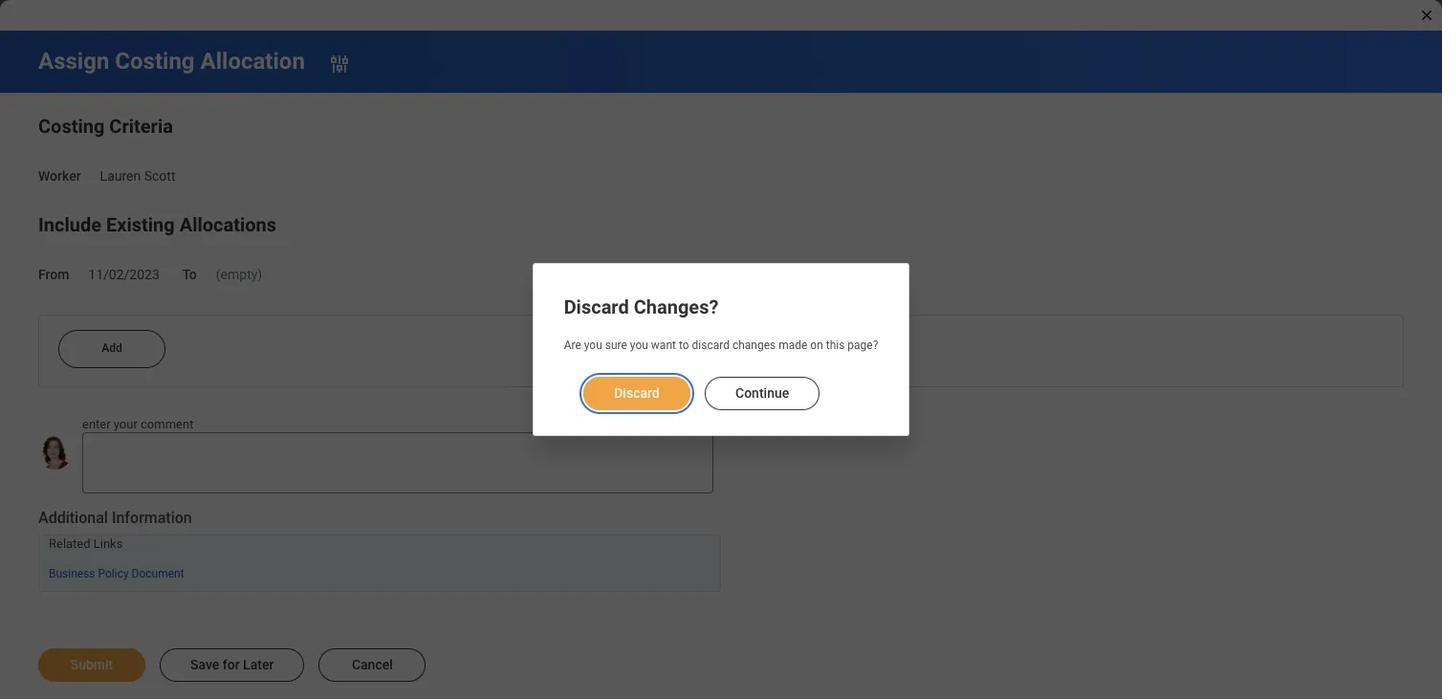Task type: vqa. For each thing, say whether or not it's contained in the screenshot.
the bottom -
no



Task type: describe. For each thing, give the bounding box(es) containing it.
discard
[[692, 339, 730, 352]]

this
[[826, 339, 845, 352]]

to
[[679, 339, 689, 352]]

sure
[[605, 339, 627, 352]]

existing
[[106, 213, 175, 236]]

criteria
[[109, 115, 173, 138]]

lauren scott
[[100, 168, 175, 184]]

include
[[38, 213, 101, 236]]

document
[[132, 567, 184, 580]]

employee's photo (logan mcneil) image
[[38, 436, 72, 469]]

scott
[[144, 168, 175, 184]]

discard for discard changes?
[[564, 296, 629, 319]]

2 you from the left
[[630, 339, 648, 352]]

discard for discard
[[614, 385, 659, 400]]

discard changes? dialog
[[532, 263, 910, 436]]

links
[[94, 537, 123, 551]]

on
[[810, 339, 823, 352]]

close assign costing allocation image
[[1419, 8, 1435, 23]]

lauren
[[100, 168, 141, 184]]

want
[[651, 339, 676, 352]]

policy
[[98, 567, 129, 580]]

enter your comment
[[82, 417, 194, 431]]

add button
[[58, 329, 165, 368]]

assign costing allocation dialog
[[0, 0, 1442, 699]]

discard button
[[583, 376, 690, 410]]

change selection image
[[328, 52, 351, 75]]

from element
[[88, 255, 160, 284]]

worker
[[38, 168, 81, 184]]

action bar region
[[0, 629, 1442, 699]]

include existing allocations group
[[38, 209, 1404, 291]]

business policy document
[[49, 567, 184, 580]]

information
[[112, 509, 192, 527]]

costing criteria button
[[38, 115, 173, 138]]



Task type: locate. For each thing, give the bounding box(es) containing it.
include existing allocations
[[38, 213, 276, 236]]

discard up sure
[[564, 296, 629, 319]]

enter
[[82, 417, 111, 431]]

additional information
[[38, 509, 192, 527]]

region containing discard
[[564, 361, 878, 412]]

business policy document link
[[49, 563, 184, 580]]

assign
[[38, 48, 109, 75]]

1 horizontal spatial costing
[[115, 48, 195, 75]]

add
[[102, 341, 122, 355]]

additional information region
[[38, 508, 721, 592]]

costing
[[115, 48, 195, 75], [38, 115, 105, 138]]

from
[[38, 267, 69, 282]]

11/02/2023
[[88, 267, 160, 282]]

additional
[[38, 509, 108, 527]]

discard inside discard button
[[614, 385, 659, 400]]

allocation
[[200, 48, 305, 75]]

are you sure you want to discard changes made on this page?
[[564, 339, 878, 352]]

region
[[564, 361, 878, 412]]

include existing allocations button
[[38, 213, 276, 236]]

costing criteria
[[38, 115, 173, 138]]

0 horizontal spatial you
[[584, 339, 602, 352]]

0 vertical spatial discard
[[564, 296, 629, 319]]

0 vertical spatial costing
[[115, 48, 195, 75]]

allocations
[[179, 213, 276, 236]]

(empty)
[[216, 267, 262, 282]]

to
[[182, 267, 197, 282]]

discard down sure
[[614, 385, 659, 400]]

enter your comment text field
[[82, 432, 713, 493]]

changes?
[[634, 296, 719, 319]]

comment
[[141, 417, 194, 431]]

costing inside group
[[38, 115, 105, 138]]

business
[[49, 567, 95, 580]]

costing up criteria
[[115, 48, 195, 75]]

assign costing allocation
[[38, 48, 305, 75]]

costing up worker
[[38, 115, 105, 138]]

discard changes?
[[564, 296, 719, 319]]

continue
[[735, 385, 789, 400]]

continue button
[[705, 376, 820, 410]]

lauren scott element
[[100, 165, 175, 184]]

assign costing allocation main content
[[0, 31, 1442, 699]]

1 horizontal spatial you
[[630, 339, 648, 352]]

1 you from the left
[[584, 339, 602, 352]]

discard
[[564, 296, 629, 319], [614, 385, 659, 400]]

you right are
[[584, 339, 602, 352]]

page?
[[848, 339, 878, 352]]

costing criteria group
[[38, 111, 1404, 186]]

0 horizontal spatial costing
[[38, 115, 105, 138]]

you
[[584, 339, 602, 352], [630, 339, 648, 352]]

1 vertical spatial discard
[[614, 385, 659, 400]]

you right sure
[[630, 339, 648, 352]]

made
[[779, 339, 808, 352]]

changes
[[732, 339, 776, 352]]

related links
[[49, 537, 123, 551]]

1 vertical spatial costing
[[38, 115, 105, 138]]

are
[[564, 339, 581, 352]]

region inside discard changes? "dialog"
[[564, 361, 878, 412]]

related
[[49, 537, 90, 551]]

your
[[114, 417, 138, 431]]



